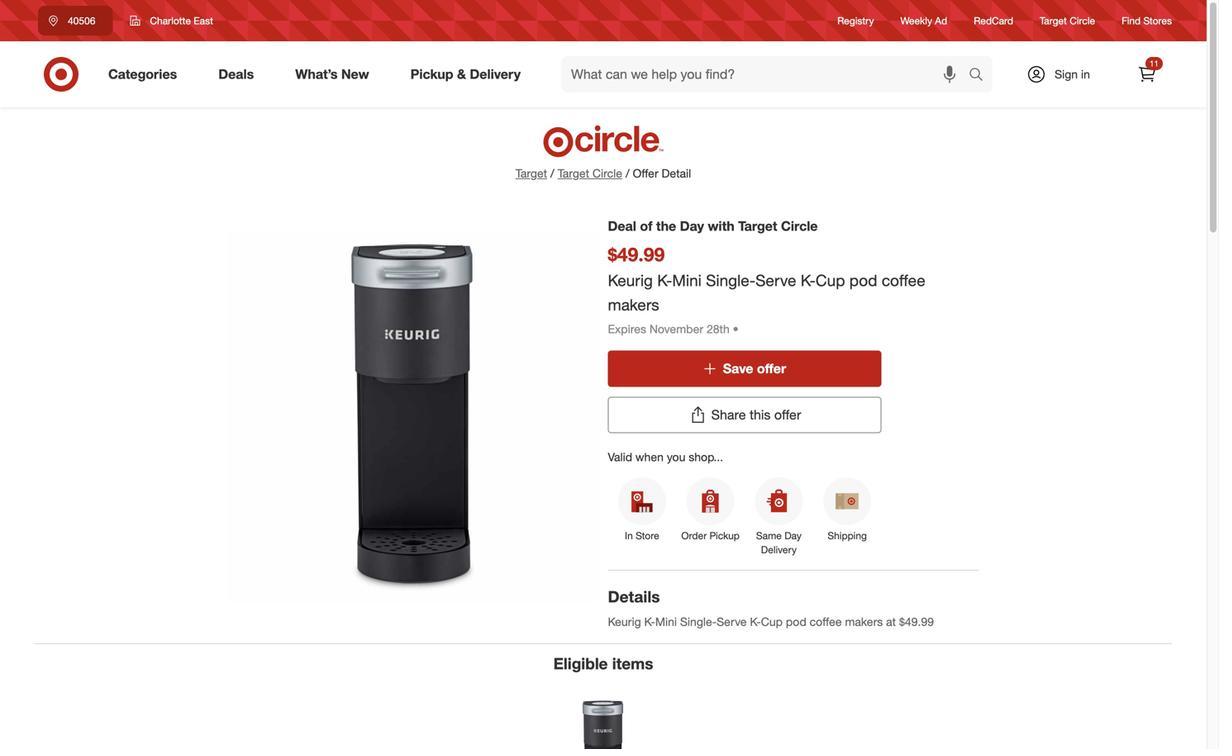 Task type: describe. For each thing, give the bounding box(es) containing it.
in
[[1081, 67, 1090, 81]]

with
[[708, 218, 735, 234]]

deal of the day with target circle
[[608, 218, 818, 234]]

save
[[723, 361, 753, 377]]

target circle
[[1040, 14, 1095, 27]]

40506
[[68, 14, 95, 27]]

detail
[[662, 166, 691, 181]]

charlotte
[[150, 14, 191, 27]]

cup for $49.99
[[816, 271, 845, 290]]

sign in
[[1055, 67, 1090, 81]]

find stores link
[[1122, 14, 1172, 28]]

search button
[[961, 56, 1001, 96]]

eligible items
[[553, 654, 653, 673]]

when
[[636, 450, 664, 464]]

search
[[961, 68, 1001, 84]]

sign
[[1055, 67, 1078, 81]]

eligible
[[553, 654, 608, 673]]

serve for $49.99
[[755, 271, 796, 290]]

target link
[[516, 166, 547, 181]]

pod for $49.99
[[849, 271, 877, 290]]

1 / from the left
[[550, 166, 554, 181]]

pickup & delivery
[[410, 66, 521, 82]]

at
[[886, 615, 896, 629]]

what's
[[295, 66, 338, 82]]

redcard
[[974, 14, 1013, 27]]

coffee for $49.99
[[882, 271, 925, 290]]

redcard link
[[974, 14, 1013, 28]]

find
[[1122, 14, 1141, 27]]

&
[[457, 66, 466, 82]]

0 vertical spatial offer
[[757, 361, 786, 377]]

single- for details
[[680, 615, 717, 629]]

11 link
[[1129, 56, 1165, 93]]

charlotte east
[[150, 14, 213, 27]]

same day delivery
[[756, 530, 802, 556]]

pod for details
[[786, 615, 806, 629]]

target right with
[[738, 218, 777, 234]]

delivery for &
[[470, 66, 521, 82]]

0 horizontal spatial day
[[680, 218, 704, 234]]

deal
[[608, 218, 636, 234]]

target up sign in link
[[1040, 14, 1067, 27]]

stores
[[1143, 14, 1172, 27]]

ad
[[935, 14, 947, 27]]

this
[[750, 407, 771, 423]]

delivery for day
[[761, 544, 797, 556]]

in
[[625, 530, 633, 542]]

0 vertical spatial circle
[[1070, 14, 1095, 27]]

share this offer button
[[608, 397, 881, 433]]

1 horizontal spatial pickup
[[710, 530, 740, 542]]

1 horizontal spatial target circle link
[[1040, 14, 1095, 28]]

$49.99 inside details keurig k-mini single-serve k-cup pod coffee makers at $49.99
[[899, 615, 934, 629]]

$49.99 inside the $49.99 keurig k-mini single-serve k-cup pod coffee makers expires november 28th •
[[608, 243, 665, 266]]

target circle logo image
[[541, 124, 666, 159]]

expires
[[608, 322, 646, 336]]

the
[[656, 218, 676, 234]]



Task type: locate. For each thing, give the bounding box(es) containing it.
/ right the 'target' link
[[550, 166, 554, 181]]

makers inside details keurig k-mini single-serve k-cup pod coffee makers at $49.99
[[845, 615, 883, 629]]

2 / from the left
[[626, 166, 629, 181]]

registry link
[[837, 14, 874, 28]]

0 horizontal spatial cup
[[761, 615, 783, 629]]

deals
[[218, 66, 254, 82]]

0 vertical spatial pickup
[[410, 66, 453, 82]]

makers up expires
[[608, 296, 659, 315]]

1 horizontal spatial pod
[[849, 271, 877, 290]]

target circle link down target circle logo at the top of page
[[558, 165, 622, 182]]

charlotte east button
[[119, 6, 224, 36]]

0 horizontal spatial serve
[[717, 615, 747, 629]]

1 vertical spatial circle
[[592, 166, 622, 181]]

day inside the 'same day delivery'
[[785, 530, 802, 542]]

circle
[[1070, 14, 1095, 27], [592, 166, 622, 181], [781, 218, 818, 234]]

what's new link
[[281, 56, 390, 93]]

0 horizontal spatial circle
[[592, 166, 622, 181]]

mini for details
[[655, 615, 677, 629]]

shop...
[[689, 450, 723, 464]]

sign in link
[[1012, 56, 1116, 93]]

serve
[[755, 271, 796, 290], [717, 615, 747, 629]]

k-
[[657, 271, 672, 290], [801, 271, 816, 290], [644, 615, 655, 629], [750, 615, 761, 629]]

coffee inside the $49.99 keurig k-mini single-serve k-cup pod coffee makers expires november 28th •
[[882, 271, 925, 290]]

pickup & delivery link
[[396, 56, 541, 93]]

0 vertical spatial serve
[[755, 271, 796, 290]]

0 vertical spatial makers
[[608, 296, 659, 315]]

0 vertical spatial mini
[[672, 271, 702, 290]]

single- inside the $49.99 keurig k-mini single-serve k-cup pod coffee makers expires november 28th •
[[706, 271, 755, 290]]

1 vertical spatial target circle link
[[558, 165, 622, 182]]

1 horizontal spatial circle
[[781, 218, 818, 234]]

share
[[711, 407, 746, 423]]

serve inside the $49.99 keurig k-mini single-serve k-cup pod coffee makers expires november 28th •
[[755, 271, 796, 290]]

cup inside details keurig k-mini single-serve k-cup pod coffee makers at $49.99
[[761, 615, 783, 629]]

target right the 'target' link
[[558, 166, 589, 181]]

11
[[1150, 58, 1159, 69]]

keurig down details
[[608, 615, 641, 629]]

categories link
[[94, 56, 198, 93]]

28th
[[707, 322, 730, 336]]

cup for details
[[761, 615, 783, 629]]

of
[[640, 218, 653, 234]]

1 horizontal spatial serve
[[755, 271, 796, 290]]

1 horizontal spatial day
[[785, 530, 802, 542]]

makers inside the $49.99 keurig k-mini single-serve k-cup pod coffee makers expires november 28th •
[[608, 296, 659, 315]]

1 horizontal spatial cup
[[816, 271, 845, 290]]

november
[[650, 322, 703, 336]]

serve for details
[[717, 615, 747, 629]]

target / target circle / offer detail
[[516, 166, 691, 181]]

1 vertical spatial day
[[785, 530, 802, 542]]

0 vertical spatial delivery
[[470, 66, 521, 82]]

0 horizontal spatial coffee
[[810, 615, 842, 629]]

0 horizontal spatial target circle link
[[558, 165, 622, 182]]

What can we help you find? suggestions appear below search field
[[561, 56, 973, 93]]

makers for details
[[845, 615, 883, 629]]

mini down details
[[655, 615, 677, 629]]

save offer
[[723, 361, 786, 377]]

categories
[[108, 66, 177, 82]]

0 vertical spatial cup
[[816, 271, 845, 290]]

1 vertical spatial delivery
[[761, 544, 797, 556]]

0 vertical spatial day
[[680, 218, 704, 234]]

makers
[[608, 296, 659, 315], [845, 615, 883, 629]]

mini
[[672, 271, 702, 290], [655, 615, 677, 629]]

offer
[[757, 361, 786, 377], [774, 407, 801, 423]]

1 horizontal spatial makers
[[845, 615, 883, 629]]

2 keurig from the top
[[608, 615, 641, 629]]

1 vertical spatial pickup
[[710, 530, 740, 542]]

1 vertical spatial $49.99
[[899, 615, 934, 629]]

1 vertical spatial serve
[[717, 615, 747, 629]]

delivery inside the 'same day delivery'
[[761, 544, 797, 556]]

order
[[681, 530, 707, 542]]

day right same on the right bottom of page
[[785, 530, 802, 542]]

offer right this
[[774, 407, 801, 423]]

pickup
[[410, 66, 453, 82], [710, 530, 740, 542]]

1 horizontal spatial delivery
[[761, 544, 797, 556]]

details
[[608, 588, 660, 607]]

1 vertical spatial single-
[[680, 615, 717, 629]]

1 vertical spatial coffee
[[810, 615, 842, 629]]

keurig for details
[[608, 615, 641, 629]]

pod inside the $49.99 keurig k-mini single-serve k-cup pod coffee makers expires november 28th •
[[849, 271, 877, 290]]

keurig inside details keurig k-mini single-serve k-cup pod coffee makers at $49.99
[[608, 615, 641, 629]]

keurig for $49.99
[[608, 271, 653, 290]]

coffee for details
[[810, 615, 842, 629]]

offer right save
[[757, 361, 786, 377]]

circle left find
[[1070, 14, 1095, 27]]

pod inside details keurig k-mini single-serve k-cup pod coffee makers at $49.99
[[786, 615, 806, 629]]

single- for $49.99
[[706, 271, 755, 290]]

share this offer
[[711, 407, 801, 423]]

0 vertical spatial target circle link
[[1040, 14, 1095, 28]]

find stores
[[1122, 14, 1172, 27]]

order pickup
[[681, 530, 740, 542]]

0 horizontal spatial pod
[[786, 615, 806, 629]]

2 vertical spatial circle
[[781, 218, 818, 234]]

1 horizontal spatial coffee
[[882, 271, 925, 290]]

delivery
[[470, 66, 521, 82], [761, 544, 797, 556]]

store
[[636, 530, 659, 542]]

east
[[194, 14, 213, 27]]

1 vertical spatial makers
[[845, 615, 883, 629]]

mini for $49.99
[[672, 271, 702, 290]]

1 keurig from the top
[[608, 271, 653, 290]]

valid
[[608, 450, 632, 464]]

mini up november
[[672, 271, 702, 290]]

0 horizontal spatial delivery
[[470, 66, 521, 82]]

registry
[[837, 14, 874, 27]]

0 horizontal spatial pickup
[[410, 66, 453, 82]]

delivery right &
[[470, 66, 521, 82]]

•
[[733, 322, 739, 336]]

shipping
[[828, 530, 867, 542]]

makers left at
[[845, 615, 883, 629]]

target circle link
[[1040, 14, 1095, 28], [558, 165, 622, 182]]

offer
[[633, 166, 658, 181]]

1 vertical spatial mini
[[655, 615, 677, 629]]

1 vertical spatial cup
[[761, 615, 783, 629]]

mini inside the $49.99 keurig k-mini single-serve k-cup pod coffee makers expires november 28th •
[[672, 271, 702, 290]]

coffee inside details keurig k-mini single-serve k-cup pod coffee makers at $49.99
[[810, 615, 842, 629]]

40506 button
[[38, 6, 113, 36]]

1 horizontal spatial /
[[626, 166, 629, 181]]

pod
[[849, 271, 877, 290], [786, 615, 806, 629]]

0 vertical spatial coffee
[[882, 271, 925, 290]]

day
[[680, 218, 704, 234], [785, 530, 802, 542]]

mini inside details keurig k-mini single-serve k-cup pod coffee makers at $49.99
[[655, 615, 677, 629]]

0 vertical spatial $49.99
[[608, 243, 665, 266]]

new
[[341, 66, 369, 82]]

circle up the $49.99 keurig k-mini single-serve k-cup pod coffee makers expires november 28th •
[[781, 218, 818, 234]]

valid when you shop...
[[608, 450, 723, 464]]

save offer button
[[608, 351, 881, 387]]

1 vertical spatial offer
[[774, 407, 801, 423]]

0 vertical spatial keurig
[[608, 271, 653, 290]]

/ left offer at the right of the page
[[626, 166, 629, 181]]

single-
[[706, 271, 755, 290], [680, 615, 717, 629]]

keurig up expires
[[608, 271, 653, 290]]

target circle link up sign
[[1040, 14, 1095, 28]]

$49.99 keurig k-mini single-serve k-cup pod coffee makers expires november 28th •
[[608, 243, 925, 336]]

serve inside details keurig k-mini single-serve k-cup pod coffee makers at $49.99
[[717, 615, 747, 629]]

makers for $49.99
[[608, 296, 659, 315]]

cup
[[816, 271, 845, 290], [761, 615, 783, 629]]

items
[[612, 654, 653, 673]]

pickup left &
[[410, 66, 453, 82]]

deals link
[[204, 56, 275, 93]]

1 vertical spatial pod
[[786, 615, 806, 629]]

target circle button
[[558, 165, 622, 182]]

weekly ad
[[900, 14, 947, 27]]

$49.99 down of
[[608, 243, 665, 266]]

target
[[1040, 14, 1067, 27], [516, 166, 547, 181], [558, 166, 589, 181], [738, 218, 777, 234]]

coffee
[[882, 271, 925, 290], [810, 615, 842, 629]]

0 horizontal spatial /
[[550, 166, 554, 181]]

0 horizontal spatial makers
[[608, 296, 659, 315]]

0 horizontal spatial $49.99
[[608, 243, 665, 266]]

target left target circle button
[[516, 166, 547, 181]]

2 horizontal spatial circle
[[1070, 14, 1095, 27]]

day right the
[[680, 218, 704, 234]]

details keurig k-mini single-serve k-cup pod coffee makers at $49.99
[[608, 588, 934, 629]]

/
[[550, 166, 554, 181], [626, 166, 629, 181]]

weekly ad link
[[900, 14, 947, 28]]

keurig inside the $49.99 keurig k-mini single-serve k-cup pod coffee makers expires november 28th •
[[608, 271, 653, 290]]

cup inside the $49.99 keurig k-mini single-serve k-cup pod coffee makers expires november 28th •
[[816, 271, 845, 290]]

0 vertical spatial pod
[[849, 271, 877, 290]]

you
[[667, 450, 685, 464]]

0 vertical spatial single-
[[706, 271, 755, 290]]

$49.99
[[608, 243, 665, 266], [899, 615, 934, 629]]

keurig
[[608, 271, 653, 290], [608, 615, 641, 629]]

weekly
[[900, 14, 932, 27]]

what's new
[[295, 66, 369, 82]]

circle down target circle logo at the top of page
[[592, 166, 622, 181]]

delivery down same on the right bottom of page
[[761, 544, 797, 556]]

in store
[[625, 530, 659, 542]]

1 horizontal spatial $49.99
[[899, 615, 934, 629]]

single- inside details keurig k-mini single-serve k-cup pod coffee makers at $49.99
[[680, 615, 717, 629]]

pickup right order
[[710, 530, 740, 542]]

same
[[756, 530, 782, 542]]

1 vertical spatial keurig
[[608, 615, 641, 629]]

$49.99 right at
[[899, 615, 934, 629]]



Task type: vqa. For each thing, say whether or not it's contained in the screenshot.
Valid when you shop...
yes



